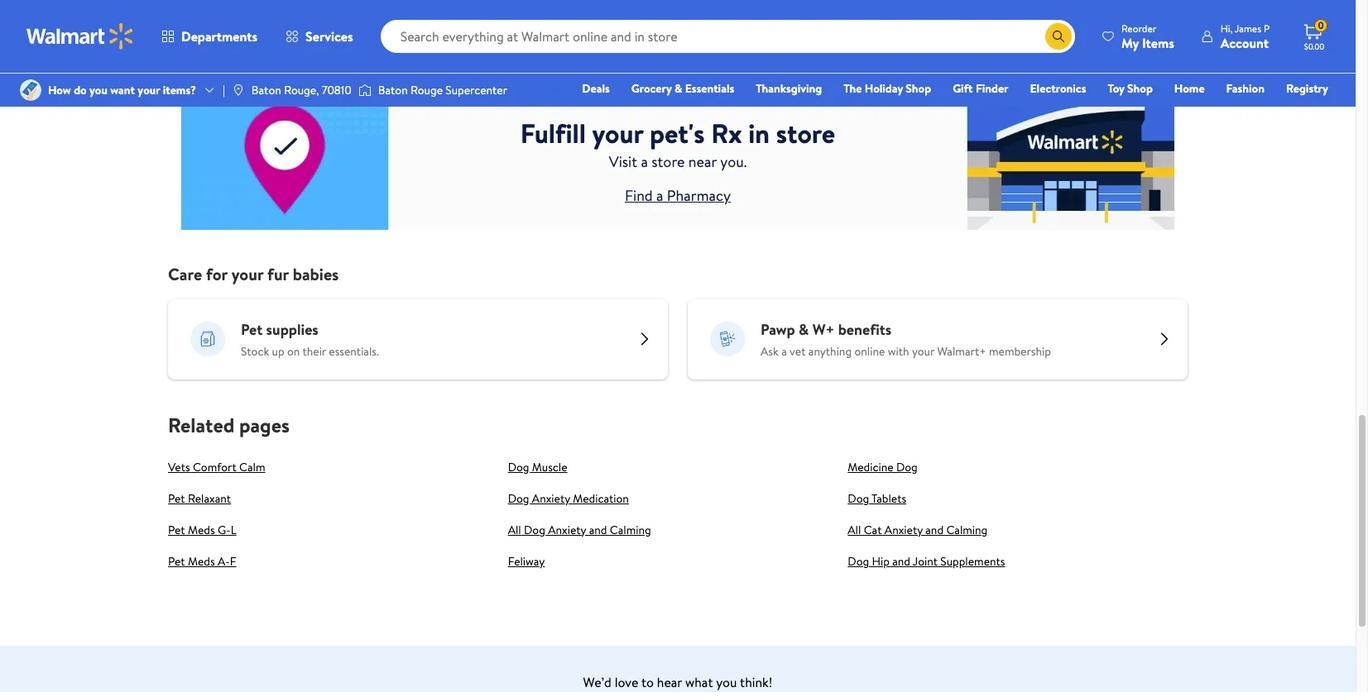 Task type: describe. For each thing, give the bounding box(es) containing it.
0
[[1318, 18, 1324, 32]]

 image for baton
[[358, 82, 372, 99]]

the holiday shop
[[844, 80, 932, 97]]

p
[[1264, 21, 1270, 35]]

comfort
[[193, 459, 237, 476]]

pawp & w+ benefits ask a vet anything online with your walmart+ membership
[[761, 319, 1051, 360]]

calm
[[239, 459, 265, 476]]

your right "want"
[[138, 82, 160, 98]]

0 vertical spatial you
[[89, 82, 108, 98]]

gift
[[953, 80, 973, 97]]

learn for second learn more link from left
[[715, 24, 744, 40]]

grocery & essentials link
[[624, 79, 742, 98]]

baton for baton rouge supercenter
[[378, 82, 408, 98]]

learn for 2nd learn more link from the right
[[195, 24, 224, 40]]

cat
[[864, 522, 882, 539]]

find
[[625, 185, 653, 206]]

items?
[[163, 82, 196, 98]]

joint
[[913, 553, 938, 570]]

items
[[1142, 34, 1175, 52]]

pawp
[[761, 319, 795, 340]]

toy shop link
[[1101, 79, 1161, 98]]

0 $0.00
[[1305, 18, 1325, 52]]

pet for pet supplies stock up on their essentials.
[[241, 319, 263, 340]]

toy shop
[[1108, 80, 1153, 97]]

list containing learn more
[[158, 0, 1198, 58]]

vets comfort calm
[[168, 459, 265, 476]]

pet meds g-l link
[[168, 522, 236, 539]]

meds for g-
[[188, 522, 215, 539]]

all for all cat anxiety and calming
[[848, 522, 861, 539]]

muscle
[[532, 459, 568, 476]]

pages
[[239, 411, 290, 439]]

essentials
[[685, 80, 735, 97]]

your left 'fur'
[[232, 263, 263, 285]]

related
[[168, 411, 234, 439]]

related pages
[[168, 411, 290, 439]]

toy
[[1108, 80, 1125, 97]]

Walmart Site-Wide search field
[[381, 20, 1075, 53]]

gift finder link
[[946, 79, 1016, 98]]

grocery & essentials
[[632, 80, 735, 97]]

all dog anxiety and calming link
[[508, 522, 651, 539]]

feliway link
[[508, 553, 545, 570]]

to
[[642, 674, 654, 692]]

walmart+ link
[[1272, 103, 1336, 121]]

1 learn more link from the left
[[168, 0, 668, 44]]

relaxant
[[188, 491, 231, 507]]

dog up tablets
[[897, 459, 918, 476]]

walmart image
[[26, 23, 134, 50]]

f
[[230, 553, 236, 570]]

1 vertical spatial a
[[657, 185, 664, 206]]

pet's
[[650, 115, 705, 152]]

how do you want your items?
[[48, 82, 196, 98]]

1 learn more list item from the left
[[158, 0, 678, 58]]

stock
[[241, 343, 269, 360]]

all cat anxiety and calming
[[848, 522, 988, 539]]

home link
[[1167, 79, 1213, 98]]

1 vertical spatial you
[[716, 674, 737, 692]]

dog tablets link
[[848, 491, 907, 507]]

dog anxiety medication link
[[508, 491, 629, 507]]

dog muscle
[[508, 459, 568, 476]]

near
[[689, 152, 717, 172]]

baton for baton rouge, 70810
[[252, 82, 281, 98]]

the holiday shop link
[[836, 79, 939, 98]]

we'd
[[583, 674, 612, 692]]

registry
[[1287, 80, 1329, 97]]

pawp and w plus benefits. ask a vet anything online with your walmart plus membership. learn more. image
[[708, 320, 748, 359]]

baton rouge, 70810
[[252, 82, 352, 98]]

hear
[[657, 674, 682, 692]]

1 horizontal spatial walmart+
[[1279, 103, 1329, 120]]

your inside fulfill your pet's rx in store visit a store near you.
[[592, 115, 643, 152]]

more for second learn more link from left
[[746, 24, 772, 40]]

tablets
[[872, 491, 907, 507]]

pet supplies stock up on their essentials.
[[241, 319, 379, 360]]

do
[[74, 82, 87, 98]]

g-
[[218, 522, 231, 539]]

deals
[[582, 80, 610, 97]]

dog for dog muscle
[[508, 459, 529, 476]]

find a pharmacy
[[625, 185, 731, 206]]

rouge
[[411, 82, 443, 98]]

pet relaxant
[[168, 491, 231, 507]]

reorder my items
[[1122, 21, 1175, 52]]

search icon image
[[1052, 30, 1065, 43]]

registry link
[[1279, 79, 1336, 98]]

all dog anxiety and calming
[[508, 522, 651, 539]]

deals link
[[575, 79, 617, 98]]

rouge,
[[284, 82, 319, 98]]

medicine dog link
[[848, 459, 918, 476]]

anxiety for all dog anxiety and calming
[[548, 522, 586, 539]]

vets comfort calm link
[[168, 459, 265, 476]]

1 learn more from the left
[[195, 24, 253, 40]]

all for all dog anxiety and calming
[[508, 522, 521, 539]]

fulfill your pet's rx in store image
[[181, 91, 1175, 230]]

all cat anxiety and calming link
[[848, 522, 988, 539]]

a inside pawp & w+ benefits ask a vet anything online with your walmart+ membership
[[782, 343, 787, 360]]

james
[[1235, 21, 1262, 35]]

hip
[[872, 553, 890, 570]]

calming for all dog anxiety and calming
[[610, 522, 651, 539]]

Search search field
[[381, 20, 1075, 53]]

thanksgiving
[[756, 80, 822, 97]]



Task type: vqa. For each thing, say whether or not it's contained in the screenshot.
topmost you
yes



Task type: locate. For each thing, give the bounding box(es) containing it.
1 horizontal spatial a
[[657, 185, 664, 206]]

store right in
[[776, 115, 836, 152]]

walmart+ down registry link
[[1279, 103, 1329, 120]]

walmart+ left membership on the right
[[938, 343, 987, 360]]

0 horizontal spatial you
[[89, 82, 108, 98]]

departments button
[[147, 17, 272, 56]]

2 vertical spatial a
[[782, 343, 787, 360]]

1 shop from the left
[[906, 80, 932, 97]]

walmart+ inside pawp & w+ benefits ask a vet anything online with your walmart+ membership
[[938, 343, 987, 360]]

learn
[[195, 24, 224, 40], [715, 24, 744, 40]]

you right do
[[89, 82, 108, 98]]

anything
[[809, 343, 852, 360]]

1 vertical spatial meds
[[188, 553, 215, 570]]

 image left how
[[20, 79, 41, 101]]

dog for dog hip and joint supplements
[[848, 553, 869, 570]]

dog up feliway link
[[524, 522, 545, 539]]

1 horizontal spatial all
[[848, 522, 861, 539]]

0 horizontal spatial calming
[[610, 522, 651, 539]]

dog for dog anxiety medication
[[508, 491, 529, 507]]

debit
[[1230, 103, 1258, 120]]

a right the 'find'
[[657, 185, 664, 206]]

more for 2nd learn more link from the right
[[226, 24, 253, 40]]

holiday
[[865, 80, 903, 97]]

1 vertical spatial &
[[799, 319, 809, 340]]

dog left tablets
[[848, 491, 869, 507]]

1 learn from the left
[[195, 24, 224, 40]]

supplies
[[266, 319, 319, 340]]

and for dog
[[589, 522, 607, 539]]

a-
[[218, 553, 230, 570]]

dog anxiety medication
[[508, 491, 629, 507]]

home
[[1175, 80, 1205, 97]]

hi,
[[1221, 21, 1233, 35]]

calming down medication
[[610, 522, 651, 539]]

a right visit
[[641, 152, 648, 172]]

shop
[[906, 80, 932, 97], [1128, 80, 1153, 97]]

pet up stock
[[241, 319, 263, 340]]

w+
[[813, 319, 835, 340]]

0 horizontal spatial &
[[675, 80, 683, 97]]

0 horizontal spatial learn more
[[195, 24, 253, 40]]

calming for all cat anxiety and calming
[[947, 522, 988, 539]]

learn more up the |
[[195, 24, 253, 40]]

departments
[[181, 27, 258, 46]]

 image
[[20, 79, 41, 101], [358, 82, 372, 99]]

learn more list item up gift
[[678, 0, 1198, 58]]

2 horizontal spatial a
[[782, 343, 787, 360]]

how
[[48, 82, 71, 98]]

1 horizontal spatial and
[[893, 553, 911, 570]]

meds for a-
[[188, 553, 215, 570]]

learn more link up rouge
[[168, 0, 668, 44]]

baton left rouge,
[[252, 82, 281, 98]]

and
[[589, 522, 607, 539], [926, 522, 944, 539], [893, 553, 911, 570]]

you.
[[721, 152, 747, 172]]

on
[[287, 343, 300, 360]]

dog left the muscle
[[508, 459, 529, 476]]

care
[[168, 263, 202, 285]]

services button
[[272, 17, 367, 56]]

medicine
[[848, 459, 894, 476]]

2 all from the left
[[848, 522, 861, 539]]

dog
[[508, 459, 529, 476], [897, 459, 918, 476], [508, 491, 529, 507], [848, 491, 869, 507], [524, 522, 545, 539], [848, 553, 869, 570]]

and for cat
[[926, 522, 944, 539]]

what
[[686, 674, 713, 692]]

all left cat
[[848, 522, 861, 539]]

meds left g-
[[188, 522, 215, 539]]

anxiety down the muscle
[[532, 491, 570, 507]]

0 horizontal spatial and
[[589, 522, 607, 539]]

benefits
[[838, 319, 892, 340]]

0 horizontal spatial learn
[[195, 24, 224, 40]]

medicine dog
[[848, 459, 918, 476]]

finder
[[976, 80, 1009, 97]]

your inside pawp & w+ benefits ask a vet anything online with your walmart+ membership
[[912, 343, 935, 360]]

dog for dog tablets
[[848, 491, 869, 507]]

you
[[89, 82, 108, 98], [716, 674, 737, 692]]

0 horizontal spatial a
[[641, 152, 648, 172]]

2 more from the left
[[746, 24, 772, 40]]

store left 'near'
[[652, 152, 685, 172]]

pet supplies. stock up on their essentials. shop now. image
[[188, 320, 228, 359]]

& right grocery
[[675, 80, 683, 97]]

2 learn more link from the left
[[688, 0, 1188, 44]]

rx
[[711, 115, 742, 152]]

1 all from the left
[[508, 522, 521, 539]]

1 horizontal spatial learn more link
[[688, 0, 1188, 44]]

medication
[[573, 491, 629, 507]]

0 horizontal spatial shop
[[906, 80, 932, 97]]

1 vertical spatial walmart+
[[938, 343, 987, 360]]

pet down pet meds g-l link on the bottom left of page
[[168, 553, 185, 570]]

calming up the supplements
[[947, 522, 988, 539]]

pet for pet meds g-l
[[168, 522, 185, 539]]

0 horizontal spatial walmart+
[[938, 343, 987, 360]]

2 learn from the left
[[715, 24, 744, 40]]

your
[[138, 82, 160, 98], [592, 115, 643, 152], [232, 263, 263, 285], [912, 343, 935, 360]]

1 horizontal spatial more
[[746, 24, 772, 40]]

registry one debit
[[1202, 80, 1329, 120]]

all up feliway link
[[508, 522, 521, 539]]

my
[[1122, 34, 1139, 52]]

2 horizontal spatial and
[[926, 522, 944, 539]]

1 horizontal spatial you
[[716, 674, 737, 692]]

learn more list item up rouge
[[158, 0, 678, 58]]

& left w+
[[799, 319, 809, 340]]

2 shop from the left
[[1128, 80, 1153, 97]]

dog left hip
[[848, 553, 869, 570]]

a left the vet
[[782, 343, 787, 360]]

more left services 'dropdown button'
[[226, 24, 253, 40]]

fur
[[267, 263, 289, 285]]

gift finder
[[953, 80, 1009, 97]]

all
[[508, 522, 521, 539], [848, 522, 861, 539]]

1 baton from the left
[[252, 82, 281, 98]]

learn more up essentials
[[715, 24, 772, 40]]

shop right holiday
[[906, 80, 932, 97]]

baton rouge supercenter
[[378, 82, 508, 98]]

 image for how
[[20, 79, 41, 101]]

pet down pet relaxant link
[[168, 522, 185, 539]]

dog hip and joint supplements link
[[848, 553, 1005, 570]]

1 horizontal spatial  image
[[358, 82, 372, 99]]

1 horizontal spatial learn more
[[715, 24, 772, 40]]

baton left rouge
[[378, 82, 408, 98]]

and right hip
[[893, 553, 911, 570]]

& for essentials
[[675, 80, 683, 97]]

1 horizontal spatial learn
[[715, 24, 744, 40]]

pet for pet relaxant
[[168, 491, 185, 507]]

pet inside pet supplies stock up on their essentials.
[[241, 319, 263, 340]]

shop right toy
[[1128, 80, 1153, 97]]

meds
[[188, 522, 215, 539], [188, 553, 215, 570]]

vets
[[168, 459, 190, 476]]

visit
[[609, 152, 638, 172]]

2 meds from the top
[[188, 553, 215, 570]]

feliway
[[508, 553, 545, 570]]

1 meds from the top
[[188, 522, 215, 539]]

fashion
[[1227, 80, 1265, 97]]

your down the deals link
[[592, 115, 643, 152]]

ask
[[761, 343, 779, 360]]

2 learn more list item from the left
[[678, 0, 1198, 58]]

0 vertical spatial &
[[675, 80, 683, 97]]

more
[[226, 24, 253, 40], [746, 24, 772, 40]]

reorder
[[1122, 21, 1157, 35]]

up
[[272, 343, 284, 360]]

care for your fur babies
[[168, 263, 339, 285]]

0 horizontal spatial baton
[[252, 82, 281, 98]]

1 horizontal spatial store
[[776, 115, 836, 152]]

your right with
[[912, 343, 935, 360]]

0 horizontal spatial learn more link
[[168, 0, 668, 44]]

fulfill your pet's rx in store visit a store near you.
[[521, 115, 836, 172]]

1 horizontal spatial shop
[[1128, 80, 1153, 97]]

services
[[306, 27, 353, 46]]

list
[[158, 0, 1198, 58]]

hi, james p account
[[1221, 21, 1270, 52]]

babies
[[293, 263, 339, 285]]

70810
[[322, 82, 352, 98]]

dog down the 'dog muscle'
[[508, 491, 529, 507]]

thanksgiving link
[[749, 79, 830, 98]]

calming
[[610, 522, 651, 539], [947, 522, 988, 539]]

1 more from the left
[[226, 24, 253, 40]]

learn up essentials
[[715, 24, 744, 40]]

account
[[1221, 34, 1269, 52]]

0 horizontal spatial  image
[[20, 79, 41, 101]]

 image
[[232, 84, 245, 97]]

anxiety down dog anxiety medication link
[[548, 522, 586, 539]]

anxiety right cat
[[885, 522, 923, 539]]

anxiety for all cat anxiety and calming
[[885, 522, 923, 539]]

anxiety
[[532, 491, 570, 507], [548, 522, 586, 539], [885, 522, 923, 539]]

1 horizontal spatial baton
[[378, 82, 408, 98]]

0 horizontal spatial all
[[508, 522, 521, 539]]

supercenter
[[446, 82, 508, 98]]

pet down vets
[[168, 491, 185, 507]]

learn up the |
[[195, 24, 224, 40]]

grocery
[[632, 80, 672, 97]]

0 vertical spatial walmart+
[[1279, 103, 1329, 120]]

and up dog hip and joint supplements
[[926, 522, 944, 539]]

1 horizontal spatial calming
[[947, 522, 988, 539]]

 image right 70810
[[358, 82, 372, 99]]

think!
[[740, 674, 773, 692]]

pet for pet meds a-f
[[168, 553, 185, 570]]

fulfill
[[521, 115, 586, 152]]

|
[[223, 82, 225, 98]]

2 baton from the left
[[378, 82, 408, 98]]

1 calming from the left
[[610, 522, 651, 539]]

learn more list item
[[158, 0, 678, 58], [678, 0, 1198, 58]]

electronics
[[1030, 80, 1087, 97]]

online
[[855, 343, 885, 360]]

dog muscle link
[[508, 459, 568, 476]]

& for w+
[[799, 319, 809, 340]]

0 vertical spatial a
[[641, 152, 648, 172]]

love
[[615, 674, 639, 692]]

one debit link
[[1194, 103, 1265, 121]]

supplements
[[941, 553, 1005, 570]]

2 learn more from the left
[[715, 24, 772, 40]]

& inside pawp & w+ benefits ask a vet anything online with your walmart+ membership
[[799, 319, 809, 340]]

learn more link up gift
[[688, 0, 1188, 44]]

want
[[110, 82, 135, 98]]

baton
[[252, 82, 281, 98], [378, 82, 408, 98]]

2 calming from the left
[[947, 522, 988, 539]]

meds left a-
[[188, 553, 215, 570]]

0 horizontal spatial more
[[226, 24, 253, 40]]

you right what
[[716, 674, 737, 692]]

more up thanksgiving
[[746, 24, 772, 40]]

learn more
[[195, 24, 253, 40], [715, 24, 772, 40]]

l
[[231, 522, 236, 539]]

0 vertical spatial meds
[[188, 522, 215, 539]]

a inside fulfill your pet's rx in store visit a store near you.
[[641, 152, 648, 172]]

and down medication
[[589, 522, 607, 539]]

1 horizontal spatial &
[[799, 319, 809, 340]]

electronics link
[[1023, 79, 1094, 98]]

0 horizontal spatial store
[[652, 152, 685, 172]]



